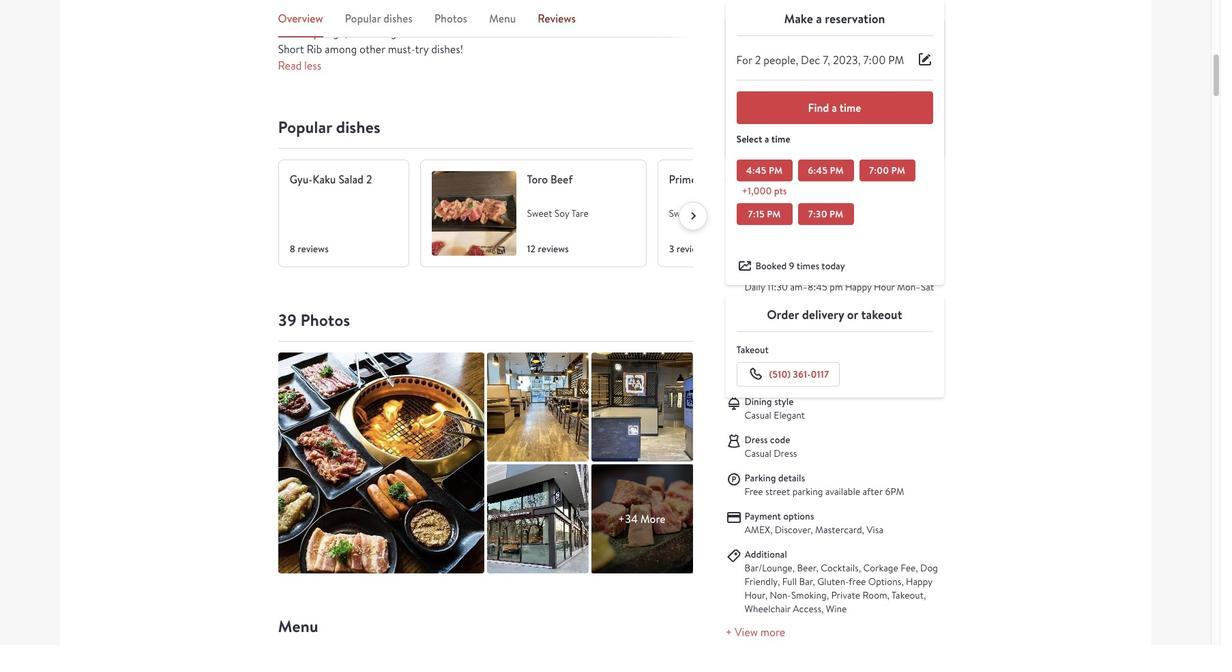 Task type: vqa. For each thing, say whether or not it's contained in the screenshot.


Task type: locate. For each thing, give the bounding box(es) containing it.
pm for 7:30 pm
[[830, 207, 844, 221]]

1 horizontal spatial reviews
[[538, 243, 569, 255]]

before you go, don't forget to taste our best-seller harami skirt steak or prime kalbi short rib among other must-try dishes! read less
[[278, 26, 674, 73]]

parking
[[745, 472, 776, 485]]

happy up 8:30
[[845, 281, 872, 294]]

room,
[[863, 590, 890, 602]]

daily left 8:30
[[822, 295, 843, 307]]

small
[[861, 371, 883, 384]]

pm right 6:45
[[830, 164, 844, 177]]

7:00 down 94607
[[869, 164, 889, 177]]

0 vertical spatial rib
[[307, 43, 322, 57]]

11:30 up price
[[745, 295, 765, 307]]

8th right corner
[[859, 205, 874, 217]]

sweet for prime
[[669, 208, 694, 220]]

pm up broadway
[[891, 164, 905, 177]]

details
[[778, 472, 805, 485]]

tab list
[[278, 10, 693, 38]]

popular dishes up gyu-kaku salad 2
[[278, 116, 380, 139]]

8:30
[[845, 295, 865, 307]]

1 horizontal spatial and
[[876, 205, 891, 217]]

0 vertical spatial popular dishes
[[345, 11, 413, 26]]

1 vertical spatial popular
[[278, 116, 332, 139]]

style
[[774, 396, 794, 408]]

0 horizontal spatial or
[[608, 26, 618, 41]]

reviews right 3
[[677, 243, 707, 255]]

smoking,
[[791, 590, 829, 602]]

dec
[[801, 53, 820, 67]]

1 vertical spatial 11:30
[[745, 295, 765, 307]]

1 tare from the left
[[571, 208, 589, 220]]

(510) 361-0117 link
[[737, 362, 840, 387]]

a inside button
[[832, 100, 837, 115]]

a right find
[[832, 100, 837, 115]]

happy down dog
[[906, 576, 933, 588]]

11:30 up the am–5:30
[[768, 281, 788, 294]]

0 vertical spatial popular
[[345, 11, 381, 26]]

gluten-
[[817, 576, 849, 588]]

sweet soy tare for kalbi
[[669, 208, 731, 220]]

short up read
[[278, 43, 304, 57]]

1 vertical spatial photos
[[301, 309, 350, 332]]

dress left code
[[745, 434, 768, 447]]

casual inside dress code casual dress
[[745, 448, 772, 460]]

1 vertical spatial 2
[[366, 172, 372, 187]]

0 horizontal spatial a
[[765, 132, 769, 146]]

2
[[755, 53, 761, 67], [366, 172, 372, 187]]

oakland,
[[806, 132, 843, 146]]

street
[[770, 191, 795, 204], [766, 486, 790, 498]]

reviews
[[298, 243, 329, 255], [538, 243, 569, 255], [677, 243, 707, 255]]

1 vertical spatial kalbi
[[700, 172, 723, 187]]

dress
[[745, 434, 768, 447], [774, 448, 797, 460]]

to
[[409, 26, 419, 41]]

the
[[802, 205, 816, 217]]

0 vertical spatial kalbi
[[651, 26, 674, 41]]

2 sweet from the left
[[669, 208, 694, 220]]

1 horizontal spatial a
[[816, 10, 822, 27]]

0 vertical spatial daily
[[745, 281, 765, 294]]

photos right 39
[[301, 309, 350, 332]]

pm right 4:45
[[769, 164, 783, 177]]

access,
[[793, 603, 824, 616]]

1 soy from the left
[[555, 208, 569, 220]]

sweet soy tare for beef
[[527, 208, 589, 220]]

and left broadway
[[876, 205, 891, 217]]

a for make
[[816, 10, 822, 27]]

1 vertical spatial menu
[[278, 616, 318, 638]]

reviews right 12
[[538, 243, 569, 255]]

0 vertical spatial menu
[[489, 11, 516, 26]]

0 vertical spatial dress
[[745, 434, 768, 447]]

2 horizontal spatial 8th
[[859, 205, 874, 217]]

1 vertical spatial additional
[[745, 549, 787, 561]]

make
[[784, 10, 813, 27]]

0 horizontal spatial rib
[[307, 43, 322, 57]]

1 vertical spatial dress
[[774, 448, 797, 460]]

0 vertical spatial happy
[[845, 281, 872, 294]]

time inside 'find a time' button
[[840, 100, 861, 115]]

of right corner
[[848, 205, 857, 217]]

1 vertical spatial a
[[832, 100, 837, 115]]

1 horizontal spatial sweet soy tare
[[669, 208, 731, 220]]

information
[[777, 170, 833, 185]]

1 horizontal spatial rib
[[754, 172, 770, 187]]

1 vertical spatial of
[[772, 268, 781, 280]]

price
[[745, 320, 766, 332]]

options
[[783, 511, 814, 523]]

hour
[[874, 281, 895, 294]]

beef
[[551, 172, 573, 187]]

2 inside button
[[755, 53, 761, 67]]

1 casual from the top
[[745, 410, 772, 422]]

1 reviews from the left
[[298, 243, 329, 255]]

kalbi inside before you go, don't forget to taste our best-seller harami skirt steak or prime kalbi short rib among other must-try dishes! read less
[[651, 26, 674, 41]]

0 horizontal spatial tare
[[571, 208, 589, 220]]

cross street 8th street on the corner of 8th and broadway
[[745, 191, 933, 217]]

tare for kalbi
[[713, 208, 731, 220]]

0 horizontal spatial happy
[[845, 281, 872, 294]]

0 horizontal spatial time
[[772, 132, 790, 146]]

time
[[840, 100, 861, 115], [772, 132, 790, 146]]

361-
[[793, 368, 811, 381]]

1 horizontal spatial time
[[840, 100, 861, 115]]

0 vertical spatial and
[[876, 205, 891, 217]]

pts
[[774, 185, 787, 197]]

select
[[737, 132, 762, 146]]

popular inside tab list
[[345, 11, 381, 26]]

8th down cross
[[745, 205, 759, 217]]

0 vertical spatial dishes
[[383, 11, 413, 26]]

sweet soy tare up 3 reviews
[[669, 208, 731, 220]]

2 casual from the top
[[745, 448, 772, 460]]

2 reviews from the left
[[538, 243, 569, 255]]

1 horizontal spatial of
[[848, 205, 857, 217]]

reviews for prime
[[677, 243, 707, 255]]

code
[[770, 434, 790, 447]]

2 sweet soy tare from the left
[[669, 208, 731, 220]]

1 horizontal spatial dishes
[[383, 11, 413, 26]]

0 horizontal spatial reviews
[[298, 243, 329, 255]]

hours
[[745, 268, 770, 280]]

for 2 people, dec 7, 2023, 7:00 pm
[[737, 53, 904, 67]]

pm inside "link"
[[767, 207, 781, 221]]

0 vertical spatial 7:00
[[863, 53, 886, 67]]

1 horizontal spatial 11:30
[[768, 281, 788, 294]]

soy for kalbi
[[696, 208, 711, 220]]

popular up don't
[[345, 11, 381, 26]]

2 vertical spatial a
[[765, 132, 769, 146]]

0 horizontal spatial prime
[[621, 26, 649, 41]]

1 horizontal spatial popular
[[345, 11, 381, 26]]

0 horizontal spatial 2
[[366, 172, 372, 187]]

0 vertical spatial street
[[770, 191, 795, 204]]

2 horizontal spatial reviews
[[677, 243, 707, 255]]

am–5:30
[[767, 295, 805, 307]]

more
[[641, 512, 666, 527]]

pm right 2023,
[[888, 53, 904, 67]]

0 horizontal spatial and
[[764, 333, 779, 346]]

8th left st,
[[775, 132, 790, 146]]

1 sweet from the left
[[527, 208, 552, 220]]

/
[[855, 371, 859, 384]]

pm inside button
[[888, 53, 904, 67]]

0 vertical spatial a
[[816, 10, 822, 27]]

0 horizontal spatial of
[[772, 268, 781, 280]]

0 horizontal spatial sweet
[[527, 208, 552, 220]]

and right $30
[[764, 333, 779, 346]]

sweet soy tare down "beef"
[[527, 208, 589, 220]]

0 horizontal spatial kalbi
[[651, 26, 674, 41]]

must-
[[388, 43, 415, 57]]

sweet up 3 reviews
[[669, 208, 694, 220]]

reviews for toro
[[538, 243, 569, 255]]

more
[[761, 626, 785, 640]]

pm for 7:00 pm
[[891, 164, 905, 177]]

takeout
[[737, 344, 769, 356]]

0 horizontal spatial soy
[[555, 208, 569, 220]]

1 horizontal spatial photos
[[434, 11, 467, 26]]

or left takeout in the right of the page
[[847, 306, 858, 323]]

corkage
[[863, 563, 898, 575]]

7,
[[823, 53, 830, 67]]

a
[[816, 10, 822, 27], [832, 100, 837, 115], [765, 132, 769, 146]]

2 right salad
[[366, 172, 372, 187]]

soy for beef
[[555, 208, 569, 220]]

available
[[825, 486, 860, 498]]

7:00
[[863, 53, 886, 67], [869, 164, 889, 177]]

pm down today
[[830, 281, 843, 294]]

0 vertical spatial photos
[[434, 11, 467, 26]]

japanese,
[[745, 371, 785, 384]]

gyu-kaku - oakland, oakland, ca image
[[278, 353, 484, 574], [487, 353, 588, 462], [591, 353, 693, 462], [487, 465, 588, 574], [591, 465, 693, 574]]

time for find a time
[[840, 100, 861, 115]]

popular up gyu-
[[278, 116, 332, 139]]

dishes up salad
[[336, 116, 380, 139]]

0 vertical spatial or
[[608, 26, 618, 41]]

tare for beef
[[571, 208, 589, 220]]

try
[[415, 43, 429, 57]]

dress down code
[[774, 448, 797, 460]]

among
[[325, 43, 357, 57]]

dishes up forget at left top
[[383, 11, 413, 26]]

0 horizontal spatial short
[[278, 43, 304, 57]]

casual down dining at the bottom of the page
[[745, 410, 772, 422]]

1 vertical spatial casual
[[745, 448, 772, 460]]

or right steak
[[608, 26, 618, 41]]

1 vertical spatial rib
[[754, 172, 770, 187]]

tare down "beef"
[[571, 208, 589, 220]]

and
[[876, 205, 891, 217], [764, 333, 779, 346]]

am–8:45
[[790, 281, 828, 294]]

0 vertical spatial casual
[[745, 410, 772, 422]]

of left the 9
[[772, 268, 781, 280]]

parking details free street parking available after 6pm
[[745, 472, 904, 498]]

a right 'make'
[[816, 10, 822, 27]]

2 soy from the left
[[696, 208, 711, 220]]

cocktails,
[[821, 563, 861, 575]]

dishes!
[[431, 43, 463, 57]]

1 vertical spatial and
[[764, 333, 779, 346]]

3 reviews from the left
[[677, 243, 707, 255]]

3 reviews
[[669, 243, 707, 255]]

make a reservation
[[784, 10, 885, 27]]

pm right "7:30"
[[830, 207, 844, 221]]

0 vertical spatial of
[[848, 205, 857, 217]]

short up cross
[[725, 172, 752, 187]]

2 tare from the left
[[713, 208, 731, 220]]

street inside cross street 8th street on the corner of 8th and broadway
[[770, 191, 795, 204]]

booked 9 times today
[[756, 260, 845, 272]]

1 vertical spatial time
[[772, 132, 790, 146]]

sweet for toro
[[527, 208, 552, 220]]

additional inside "additional bar/lounge, beer, cocktails, corkage fee, dog friendly, full bar, gluten-free options, happy hour, non-smoking, private room, takeout, wheelchair access, wine"
[[745, 549, 787, 561]]

1 horizontal spatial sweet
[[669, 208, 694, 220]]

1 horizontal spatial 2
[[755, 53, 761, 67]]

payment options amex, discover, mastercard, visa
[[745, 511, 884, 537]]

daily down hours
[[745, 281, 765, 294]]

+ view more button
[[726, 626, 785, 640]]

1 horizontal spatial daily
[[822, 295, 843, 307]]

street down details
[[766, 486, 790, 498]]

1 horizontal spatial short
[[725, 172, 752, 187]]

+
[[726, 626, 732, 640]]

0 horizontal spatial popular
[[278, 116, 332, 139]]

0 vertical spatial prime
[[621, 26, 649, 41]]

a for select
[[765, 132, 769, 146]]

1 horizontal spatial happy
[[906, 576, 933, 588]]

time up ca
[[840, 100, 861, 115]]

1 sweet soy tare from the left
[[527, 208, 589, 220]]

0 vertical spatial short
[[278, 43, 304, 57]]

1 horizontal spatial or
[[847, 306, 858, 323]]

popular dishes up forget at left top
[[345, 11, 413, 26]]

after
[[863, 486, 883, 498]]

1 horizontal spatial tare
[[713, 208, 731, 220]]

pm down mon–sat
[[907, 295, 920, 307]]

0 horizontal spatial sweet soy tare
[[527, 208, 589, 220]]

2 horizontal spatial pm
[[907, 295, 920, 307]]

sweet down 'toro'
[[527, 208, 552, 220]]

0 vertical spatial 2
[[755, 53, 761, 67]]

0 horizontal spatial 8th
[[745, 205, 759, 217]]

1 horizontal spatial soy
[[696, 208, 711, 220]]

1 horizontal spatial prime
[[669, 172, 697, 187]]

1 horizontal spatial dress
[[774, 448, 797, 460]]

additional up +1,000
[[726, 170, 774, 185]]

forget
[[377, 26, 406, 41]]

reviews right 8
[[298, 243, 329, 255]]

for 2 people, dec 7, 2023, 7:00 pm button
[[726, 47, 944, 80]]

7:00 right 2023,
[[863, 53, 886, 67]]

soy
[[555, 208, 569, 220], [696, 208, 711, 220]]

soy down the prime kalbi short rib
[[696, 208, 711, 220]]

pm right the 7:15
[[767, 207, 781, 221]]

photos up our
[[434, 11, 467, 26]]

(510)
[[769, 368, 791, 381]]

1 horizontal spatial pm
[[830, 281, 843, 294]]

1 vertical spatial happy
[[906, 576, 933, 588]]

2 right for
[[755, 53, 761, 67]]

time left st,
[[772, 132, 790, 146]]

additional information
[[726, 170, 833, 185]]

pm down am–8:45
[[807, 295, 820, 307]]

1 vertical spatial street
[[766, 486, 790, 498]]

additional up bar/lounge,
[[745, 549, 787, 561]]

0 horizontal spatial dishes
[[336, 116, 380, 139]]

order
[[767, 306, 799, 323]]

amex,
[[745, 524, 773, 537]]

happy inside "additional bar/lounge, beer, cocktails, corkage fee, dog friendly, full bar, gluten-free options, happy hour, non-smoking, private room, takeout, wheelchair access, wine"
[[906, 576, 933, 588]]

additional for additional information
[[726, 170, 774, 185]]

under
[[781, 333, 806, 346]]

2 horizontal spatial a
[[832, 100, 837, 115]]

a right select
[[765, 132, 769, 146]]

casual inside dining style casual elegant
[[745, 410, 772, 422]]

soy down "beef"
[[555, 208, 569, 220]]

1 vertical spatial popular dishes
[[278, 116, 380, 139]]

private
[[831, 590, 860, 602]]

tare down the prime kalbi short rib
[[713, 208, 731, 220]]

1 vertical spatial daily
[[822, 295, 843, 307]]

7:00 pm link
[[859, 160, 915, 182]]

pm inside 'link'
[[830, 164, 844, 177]]

order delivery or takeout
[[767, 306, 902, 323]]

0 vertical spatial additional
[[726, 170, 774, 185]]

st,
[[792, 132, 803, 146]]

1 vertical spatial dishes
[[336, 116, 380, 139]]

view
[[735, 626, 758, 640]]

0 vertical spatial time
[[840, 100, 861, 115]]

time for select a time
[[772, 132, 790, 146]]

neighborhood oakland
[[745, 230, 805, 255]]

photos inside tab list
[[434, 11, 467, 26]]

pm for 4:45 pm
[[769, 164, 783, 177]]

1 horizontal spatial kalbi
[[700, 172, 723, 187]]

casual up parking on the bottom right
[[745, 448, 772, 460]]

street up street
[[770, 191, 795, 204]]



Task type: describe. For each thing, give the bounding box(es) containing it.
+34 more
[[618, 512, 666, 527]]

bar/lounge,
[[745, 563, 795, 575]]

operation
[[783, 268, 823, 280]]

of inside cross street 8th street on the corner of 8th and broadway
[[848, 205, 857, 217]]

full
[[782, 576, 797, 588]]

1 vertical spatial prime
[[669, 172, 697, 187]]

seller
[[490, 26, 516, 41]]

0117
[[811, 368, 829, 381]]

prime inside before you go, don't forget to taste our best-seller harami skirt steak or prime kalbi short rib among other must-try dishes! read less
[[621, 26, 649, 41]]

mon–sat
[[897, 281, 934, 294]]

1 vertical spatial or
[[847, 306, 858, 323]]

don't
[[350, 26, 374, 41]]

toro
[[527, 172, 548, 187]]

and inside price $30 and under
[[764, 333, 779, 346]]

people,
[[764, 53, 798, 67]]

short inside before you go, don't forget to taste our best-seller harami skirt steak or prime kalbi short rib among other must-try dishes! read less
[[278, 43, 304, 57]]

(510) 361-0117
[[769, 368, 829, 381]]

skirt
[[555, 26, 577, 41]]

rib inside before you go, don't forget to taste our best-seller harami skirt steak or prime kalbi short rib among other must-try dishes! read less
[[307, 43, 322, 57]]

dishes inside tab list
[[383, 11, 413, 26]]

+34 more button
[[591, 465, 693, 574]]

discover,
[[775, 524, 813, 537]]

+1,000 pts
[[742, 185, 787, 197]]

7:15 pm link
[[737, 203, 792, 225]]

12 reviews
[[527, 243, 569, 255]]

plates
[[885, 371, 910, 384]]

happy inside hours of operation daily 11:30 am–8:45 pm happy hour mon–sat 11:30 am–5:30 pm daily 8:30 pm–8:45 pm
[[845, 281, 872, 294]]

read less button
[[278, 59, 322, 73]]

bar,
[[799, 576, 815, 588]]

street inside parking details free street parking available after 6pm
[[766, 486, 790, 498]]

7:00 pm
[[869, 164, 905, 177]]

popular dishes inside tab list
[[345, 11, 413, 26]]

find
[[808, 100, 829, 115]]

7:30
[[808, 207, 827, 221]]

broadway
[[893, 205, 933, 217]]

casual for dress
[[745, 448, 772, 460]]

and inside cross street 8th street on the corner of 8th and broadway
[[876, 205, 891, 217]]

wheelchair
[[745, 603, 791, 616]]

hours of operation daily 11:30 am–8:45 pm happy hour mon–sat 11:30 am–5:30 pm daily 8:30 pm–8:45 pm
[[745, 268, 934, 307]]

or inside before you go, don't forget to taste our best-seller harami skirt steak or prime kalbi short rib among other must-try dishes! read less
[[608, 26, 618, 41]]

elegant
[[774, 410, 805, 422]]

6pm
[[885, 486, 904, 498]]

overview
[[278, 11, 323, 26]]

friendly,
[[745, 576, 780, 588]]

4:45
[[746, 164, 767, 177]]

before
[[278, 26, 310, 41]]

8
[[290, 243, 295, 255]]

pm for 6:45 pm
[[830, 164, 844, 177]]

0 horizontal spatial daily
[[745, 281, 765, 294]]

1 horizontal spatial 8th
[[775, 132, 790, 146]]

payment
[[745, 511, 781, 523]]

0 horizontal spatial photos
[[301, 309, 350, 332]]

+1,000
[[742, 185, 772, 197]]

options,
[[868, 576, 904, 588]]

gyu-kaku salad 2
[[290, 172, 372, 187]]

1 horizontal spatial menu
[[489, 11, 516, 26]]

gyu-
[[290, 172, 313, 187]]

takeout,
[[892, 590, 926, 602]]

parking
[[793, 486, 823, 498]]

pm for 7:15 pm
[[767, 207, 781, 221]]

price $30 and under
[[745, 320, 806, 346]]

reviews
[[538, 11, 576, 26]]

toro beef image
[[432, 172, 516, 256]]

0 vertical spatial 11:30
[[768, 281, 788, 294]]

4:45 pm
[[746, 164, 783, 177]]

find a time button
[[737, 91, 933, 124]]

find a time
[[808, 100, 861, 115]]

additional for additional bar/lounge, beer, cocktails, corkage fee, dog friendly, full bar, gluten-free options, happy hour, non-smoking, private room, takeout, wheelchair access, wine
[[745, 549, 787, 561]]

fee,
[[901, 563, 918, 575]]

additional bar/lounge, beer, cocktails, corkage fee, dog friendly, full bar, gluten-free options, happy hour, non-smoking, private room, takeout, wheelchair access, wine
[[745, 549, 938, 616]]

casual for dining
[[745, 410, 772, 422]]

0 horizontal spatial pm
[[807, 295, 820, 307]]

1 vertical spatial short
[[725, 172, 752, 187]]

you
[[313, 26, 330, 41]]

cuisines
[[745, 358, 779, 370]]

for
[[737, 53, 752, 67]]

a for find
[[832, 100, 837, 115]]

street
[[761, 205, 787, 217]]

+ view more
[[726, 626, 785, 640]]

39
[[278, 309, 297, 332]]

salad
[[339, 172, 364, 187]]

hour,
[[745, 590, 768, 602]]

reservation
[[825, 10, 885, 27]]

read
[[278, 59, 302, 73]]

oakland
[[745, 243, 779, 255]]

94607
[[861, 132, 889, 146]]

0 horizontal spatial dress
[[745, 434, 768, 447]]

free
[[849, 576, 866, 588]]

12
[[527, 243, 536, 255]]

6:45 pm
[[808, 164, 844, 177]]

8 reviews
[[290, 243, 329, 255]]

$30
[[745, 333, 762, 346]]

459 8th st,  oakland, ca 94607
[[756, 132, 889, 146]]

1 vertical spatial 7:00
[[869, 164, 889, 177]]

cross
[[745, 191, 768, 204]]

7:00 inside button
[[863, 53, 886, 67]]

0 horizontal spatial menu
[[278, 616, 318, 638]]

best-
[[466, 26, 491, 41]]

corner
[[818, 205, 846, 217]]

cuisines japanese, barbecue, tapas / small plates
[[745, 358, 910, 384]]

google map for gyu-kaku - oakland image
[[737, 29, 933, 128]]

7:15
[[748, 207, 765, 221]]

of inside hours of operation daily 11:30 am–8:45 pm happy hour mon–sat 11:30 am–5:30 pm daily 8:30 pm–8:45 pm
[[772, 268, 781, 280]]

7:15 pm
[[748, 207, 781, 221]]

tab list containing overview
[[278, 10, 693, 38]]

visa
[[867, 524, 884, 537]]

2023,
[[833, 53, 861, 67]]

459
[[756, 132, 773, 146]]

go,
[[333, 26, 347, 41]]

dog
[[920, 563, 938, 575]]

neighborhood
[[745, 230, 805, 242]]

prime kalbi short rib
[[669, 172, 770, 187]]

39 photos
[[278, 309, 350, 332]]



